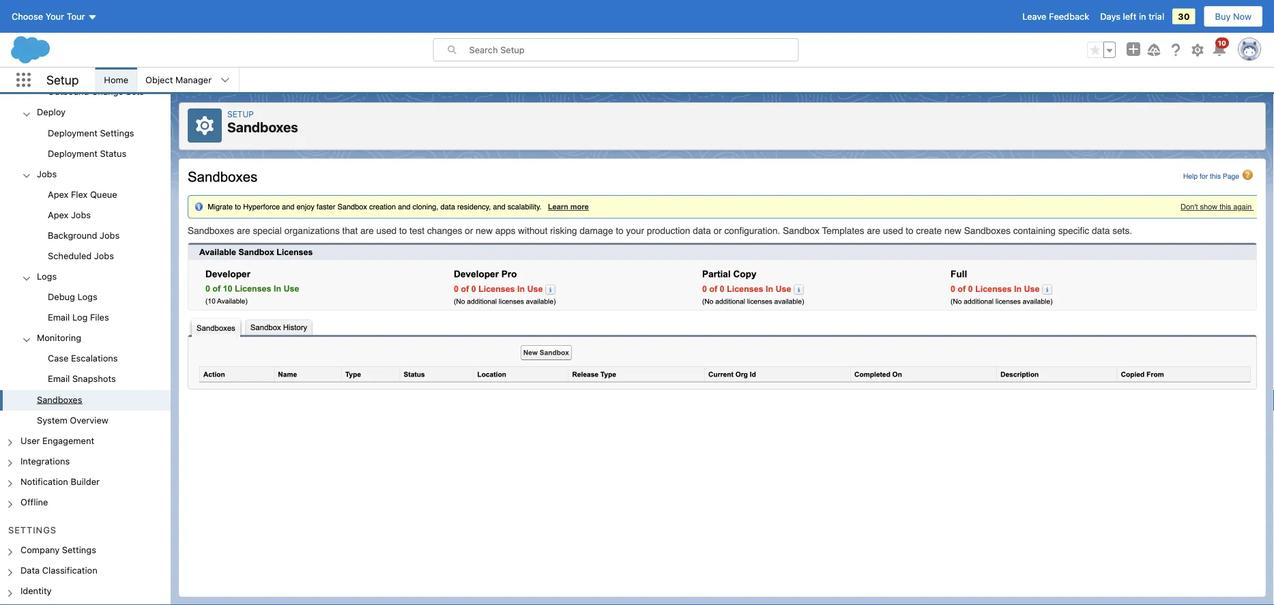 Task type: locate. For each thing, give the bounding box(es) containing it.
identity link
[[20, 586, 52, 598]]

overview
[[70, 415, 108, 425]]

group containing case escalations
[[0, 349, 171, 390]]

integrations
[[20, 456, 70, 466]]

object
[[145, 75, 173, 85]]

security image
[[0, 602, 171, 605]]

email for email snapshots
[[48, 374, 70, 384]]

user
[[20, 435, 40, 446]]

logs up debug
[[37, 271, 57, 281]]

email log files
[[48, 312, 109, 322]]

deployment up deployment status
[[48, 127, 98, 138]]

2 deployment from the top
[[48, 148, 98, 158]]

email log files link
[[48, 312, 109, 325]]

setup link
[[227, 109, 254, 119]]

1 vertical spatial apex
[[48, 210, 69, 220]]

settings up company
[[8, 525, 57, 535]]

logs
[[37, 271, 57, 281], [78, 292, 97, 302]]

email down the case at the left bottom
[[48, 374, 70, 384]]

your
[[45, 11, 64, 21]]

jobs down apex flex queue link
[[71, 210, 91, 220]]

sandboxes up system on the bottom left
[[37, 394, 82, 405]]

1 horizontal spatial sandboxes
[[227, 119, 298, 135]]

1 vertical spatial sandboxes
[[37, 394, 82, 405]]

leave feedback
[[1023, 11, 1089, 21]]

leave feedback link
[[1023, 11, 1089, 21]]

email inside logs 'tree item'
[[48, 312, 70, 322]]

jobs up scheduled jobs
[[100, 230, 120, 240]]

1 vertical spatial settings
[[8, 525, 57, 535]]

0 horizontal spatial sandboxes
[[37, 394, 82, 405]]

2 email from the top
[[48, 374, 70, 384]]

data classification
[[20, 566, 97, 576]]

10
[[1218, 39, 1226, 47]]

group for jobs
[[0, 185, 171, 267]]

1 horizontal spatial logs
[[78, 292, 97, 302]]

apex for apex flex queue
[[48, 189, 69, 199]]

1 apex from the top
[[48, 189, 69, 199]]

setup inside setup sandboxes
[[227, 109, 254, 119]]

apex
[[48, 189, 69, 199], [48, 210, 69, 220]]

manager
[[175, 75, 212, 85]]

monitoring link
[[37, 333, 81, 345]]

group
[[0, 41, 171, 431], [1087, 42, 1116, 58], [0, 123, 171, 164], [0, 185, 171, 267], [0, 288, 171, 329], [0, 349, 171, 390]]

1 vertical spatial deployment
[[48, 148, 98, 158]]

group for monitoring
[[0, 349, 171, 390]]

0 horizontal spatial settings
[[8, 525, 57, 535]]

1 deployment from the top
[[48, 127, 98, 138]]

integrations link
[[20, 456, 70, 468]]

apex flex queue
[[48, 189, 117, 199]]

sets
[[126, 86, 144, 97]]

email
[[48, 312, 70, 322], [48, 374, 70, 384]]

outbound change sets
[[48, 86, 144, 97]]

apex up background on the left top
[[48, 210, 69, 220]]

apex left flex
[[48, 189, 69, 199]]

group containing outbound change sets
[[0, 41, 171, 431]]

0 vertical spatial setup
[[46, 73, 79, 87]]

sandboxes down setup link
[[227, 119, 298, 135]]

0 vertical spatial email
[[48, 312, 70, 322]]

settings up status
[[100, 127, 134, 138]]

0 horizontal spatial setup
[[46, 73, 79, 87]]

0 vertical spatial sandboxes
[[227, 119, 298, 135]]

notification builder
[[20, 476, 100, 487]]

0 vertical spatial logs
[[37, 271, 57, 281]]

1 horizontal spatial setup
[[227, 109, 254, 119]]

0 vertical spatial settings
[[100, 127, 134, 138]]

leave
[[1023, 11, 1047, 21]]

1 horizontal spatial settings
[[62, 545, 96, 555]]

1 vertical spatial email
[[48, 374, 70, 384]]

1 vertical spatial logs
[[78, 292, 97, 302]]

1 email from the top
[[48, 312, 70, 322]]

classification
[[42, 566, 97, 576]]

apex jobs link
[[48, 210, 91, 222]]

scheduled jobs
[[48, 251, 114, 261]]

jobs down background jobs link
[[94, 251, 114, 261]]

jobs tree item
[[0, 164, 171, 267]]

jobs
[[37, 169, 57, 179], [71, 210, 91, 220], [100, 230, 120, 240], [94, 251, 114, 261]]

settings for deployment settings
[[100, 127, 134, 138]]

email snapshots
[[48, 374, 116, 384]]

case
[[48, 353, 69, 364]]

settings up classification
[[62, 545, 96, 555]]

settings inside group
[[100, 127, 134, 138]]

email up monitoring
[[48, 312, 70, 322]]

builder
[[71, 476, 100, 487]]

2 apex from the top
[[48, 210, 69, 220]]

monitoring
[[37, 333, 81, 343]]

user engagement
[[20, 435, 94, 446]]

debug
[[48, 292, 75, 302]]

system overview
[[37, 415, 108, 425]]

logs up log
[[78, 292, 97, 302]]

logs link
[[37, 271, 57, 284]]

0 horizontal spatial logs
[[37, 271, 57, 281]]

2 horizontal spatial settings
[[100, 127, 134, 138]]

debug logs link
[[48, 292, 97, 304]]

background jobs
[[48, 230, 120, 240]]

30
[[1178, 11, 1190, 21]]

deployment down deployment settings link
[[48, 148, 98, 158]]

0 vertical spatial apex
[[48, 189, 69, 199]]

apex jobs
[[48, 210, 91, 220]]

deploy tree item
[[0, 103, 171, 164]]

change
[[92, 86, 123, 97]]

days left in trial
[[1100, 11, 1164, 21]]

offline
[[20, 497, 48, 507]]

apex flex queue link
[[48, 189, 117, 201]]

flex
[[71, 189, 88, 199]]

0 vertical spatial deployment
[[48, 127, 98, 138]]

email inside monitoring tree item
[[48, 374, 70, 384]]

group containing deployment settings
[[0, 123, 171, 164]]

deployment status
[[48, 148, 126, 158]]

case escalations link
[[48, 353, 118, 366]]

files
[[90, 312, 109, 322]]

setup
[[46, 73, 79, 87], [227, 109, 254, 119]]

monitoring tree item
[[0, 329, 171, 390]]

1 vertical spatial setup
[[227, 109, 254, 119]]

sandboxes link
[[37, 394, 82, 407]]

2 vertical spatial settings
[[62, 545, 96, 555]]

trial
[[1149, 11, 1164, 21]]

group containing apex flex queue
[[0, 185, 171, 267]]

settings
[[100, 127, 134, 138], [8, 525, 57, 535], [62, 545, 96, 555]]

setup for setup
[[46, 73, 79, 87]]

sandboxes
[[227, 119, 298, 135], [37, 394, 82, 405]]

group containing debug logs
[[0, 288, 171, 329]]

company settings link
[[20, 545, 96, 557]]

group for deploy
[[0, 123, 171, 164]]

deployment for deployment status
[[48, 148, 98, 158]]

deployment settings
[[48, 127, 134, 138]]



Task type: vqa. For each thing, say whether or not it's contained in the screenshot.
"Contacts" link
no



Task type: describe. For each thing, give the bounding box(es) containing it.
email snapshots link
[[48, 374, 116, 386]]

deploy
[[37, 107, 66, 117]]

days
[[1100, 11, 1121, 21]]

case escalations
[[48, 353, 118, 364]]

identity
[[20, 586, 52, 596]]

feedback
[[1049, 11, 1089, 21]]

scheduled
[[48, 251, 92, 261]]

company
[[20, 545, 60, 555]]

system overview link
[[37, 415, 108, 427]]

object manager
[[145, 75, 212, 85]]

deployment status link
[[48, 148, 126, 160]]

deployment settings link
[[48, 127, 134, 140]]

background jobs link
[[48, 230, 120, 242]]

buy now button
[[1204, 5, 1263, 27]]

log
[[72, 312, 88, 322]]

group for logs
[[0, 288, 171, 329]]

outbound
[[48, 86, 89, 97]]

object manager link
[[137, 68, 220, 92]]

home link
[[96, 68, 137, 92]]

email for email log files
[[48, 312, 70, 322]]

jobs for background
[[100, 230, 120, 240]]

background
[[48, 230, 97, 240]]

data
[[20, 566, 40, 576]]

escalations
[[71, 353, 118, 364]]

Search Setup text field
[[469, 39, 798, 61]]

company settings
[[20, 545, 96, 555]]

notification
[[20, 476, 68, 487]]

settings for company settings
[[62, 545, 96, 555]]

debug logs
[[48, 292, 97, 302]]

sandboxes inside sandboxes tree item
[[37, 394, 82, 405]]

10 button
[[1211, 38, 1229, 58]]

choose
[[12, 11, 43, 21]]

tour
[[67, 11, 85, 21]]

scheduled jobs link
[[48, 251, 114, 263]]

choose your tour
[[12, 11, 85, 21]]

jobs link
[[37, 169, 57, 181]]

jobs for scheduled
[[94, 251, 114, 261]]

notification builder link
[[20, 476, 100, 489]]

jobs for apex
[[71, 210, 91, 220]]

snapshots
[[72, 374, 116, 384]]

setup for setup sandboxes
[[227, 109, 254, 119]]

offline link
[[20, 497, 48, 509]]

user engagement link
[[20, 435, 94, 448]]

data classification link
[[20, 566, 97, 578]]

setup sandboxes
[[227, 109, 298, 135]]

sandboxes tree item
[[0, 390, 171, 411]]

choose your tour button
[[11, 5, 98, 27]]

engagement
[[42, 435, 94, 446]]

buy
[[1215, 11, 1231, 21]]

logs tree item
[[0, 267, 171, 329]]

status
[[100, 148, 126, 158]]

system
[[37, 415, 67, 425]]

in
[[1139, 11, 1146, 21]]

left
[[1123, 11, 1137, 21]]

now
[[1233, 11, 1252, 21]]

apex for apex jobs
[[48, 210, 69, 220]]

deploy link
[[37, 107, 66, 119]]

outbound change sets link
[[48, 86, 144, 99]]

deployment for deployment settings
[[48, 127, 98, 138]]

buy now
[[1215, 11, 1252, 21]]

queue
[[90, 189, 117, 199]]

home
[[104, 75, 128, 85]]

jobs up apex flex queue
[[37, 169, 57, 179]]



